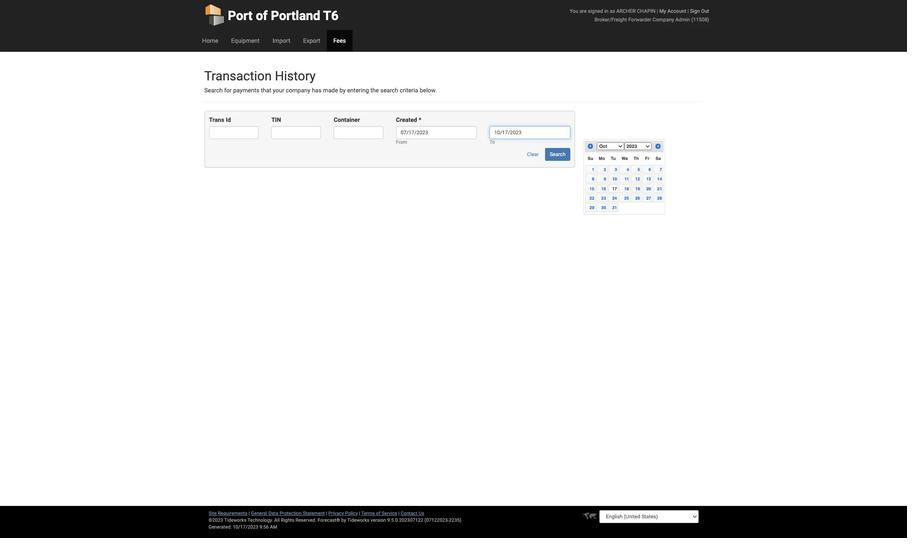 Task type: describe. For each thing, give the bounding box(es) containing it.
8
[[592, 176, 594, 182]]

import button
[[266, 30, 297, 51]]

equipment button
[[225, 30, 266, 51]]

transaction history search for payments that your company has made by entering the search criteria below.
[[204, 68, 437, 94]]

28 link
[[653, 194, 664, 203]]

my account link
[[659, 8, 686, 14]]

t6
[[323, 8, 339, 23]]

in
[[605, 8, 609, 14]]

trans id
[[209, 117, 231, 123]]

service
[[382, 511, 397, 517]]

site requirements link
[[209, 511, 248, 517]]

trans
[[209, 117, 224, 123]]

16 link
[[597, 184, 608, 193]]

import
[[273, 37, 290, 44]]

31 link
[[608, 203, 619, 212]]

14
[[657, 176, 662, 182]]

11 link
[[619, 175, 631, 183]]

14 link
[[653, 175, 664, 183]]

account
[[668, 8, 686, 14]]

for
[[224, 87, 232, 94]]

search button
[[545, 148, 570, 161]]

forwarder
[[629, 17, 652, 23]]

20
[[646, 186, 651, 191]]

by inside site requirements | general data protection statement | privacy policy | terms of service | contact us ©2023 tideworks technology. all rights reserved. forecast® by tideworks version 9.5.0.202307122 (07122023-2235) generated: 10/17/2023 9:56 am
[[341, 518, 346, 523]]

22
[[590, 196, 594, 201]]

10/17/2023
[[233, 525, 258, 530]]

17
[[612, 186, 617, 191]]

site requirements | general data protection statement | privacy policy | terms of service | contact us ©2023 tideworks technology. all rights reserved. forecast® by tideworks version 9.5.0.202307122 (07122023-2235) generated: 10/17/2023 9:56 am
[[209, 511, 462, 530]]

contact
[[401, 511, 418, 517]]

general
[[251, 511, 267, 517]]

sa
[[656, 156, 661, 161]]

5
[[638, 167, 640, 172]]

27 link
[[642, 194, 653, 203]]

broker/freight
[[595, 17, 627, 23]]

6
[[649, 167, 651, 172]]

24
[[612, 196, 617, 201]]

Trans Id text field
[[209, 126, 259, 139]]

13
[[646, 176, 651, 182]]

8 link
[[586, 175, 596, 183]]

| left sign at the right top of page
[[688, 8, 689, 14]]

| up tideworks
[[359, 511, 360, 517]]

tu
[[611, 156, 616, 161]]

to
[[490, 140, 495, 145]]

created *
[[396, 117, 421, 123]]

reserved.
[[296, 518, 317, 523]]

clear button
[[522, 148, 544, 161]]

4 link
[[619, 165, 631, 174]]

you are signed in as archer chapin | my account | sign out broker/freight forwarder company admin (11508)
[[570, 8, 709, 23]]

privacy policy link
[[328, 511, 358, 517]]

company
[[653, 17, 674, 23]]

30 link
[[597, 203, 608, 212]]

company
[[286, 87, 310, 94]]

9
[[604, 176, 606, 182]]

search
[[380, 87, 398, 94]]

26
[[635, 196, 640, 201]]

13 link
[[642, 175, 653, 183]]

we
[[622, 156, 628, 161]]

as
[[610, 8, 615, 14]]

19 link
[[631, 184, 642, 193]]

created
[[396, 117, 417, 123]]

are
[[580, 8, 587, 14]]

export
[[303, 37, 321, 44]]

export button
[[297, 30, 327, 51]]

container
[[334, 117, 360, 123]]

9:56
[[260, 525, 269, 530]]

version
[[371, 518, 386, 523]]

you
[[570, 8, 578, 14]]

general data protection statement link
[[251, 511, 325, 517]]

25 link
[[619, 194, 631, 203]]

2
[[604, 167, 606, 172]]

27
[[646, 196, 651, 201]]

terms
[[361, 511, 375, 517]]

22 link
[[586, 194, 596, 203]]

15 link
[[586, 184, 596, 193]]

out
[[701, 8, 709, 14]]

tin
[[271, 117, 281, 123]]

home button
[[196, 30, 225, 51]]

forecast®
[[318, 518, 340, 523]]

below.
[[420, 87, 437, 94]]

(07122023-
[[425, 518, 449, 523]]



Task type: locate. For each thing, give the bounding box(es) containing it.
contact us link
[[401, 511, 424, 517]]

17 link
[[608, 184, 619, 193]]

admin
[[676, 17, 690, 23]]

19
[[635, 186, 640, 191]]

1 horizontal spatial search
[[550, 152, 566, 158]]

port of portland t6
[[228, 8, 339, 23]]

16
[[601, 186, 606, 191]]

29
[[590, 205, 594, 210]]

6 link
[[642, 165, 653, 174]]

29 link
[[586, 203, 596, 212]]

fees
[[333, 37, 346, 44]]

port of portland t6 link
[[204, 0, 339, 30]]

search inside button
[[550, 152, 566, 158]]

criteria
[[400, 87, 418, 94]]

site
[[209, 511, 217, 517]]

fr
[[645, 156, 650, 161]]

31
[[612, 205, 617, 210]]

3
[[615, 167, 617, 172]]

archer
[[616, 8, 636, 14]]

| up forecast®
[[326, 511, 327, 517]]

protection
[[280, 511, 302, 517]]

1
[[592, 167, 594, 172]]

sign
[[690, 8, 700, 14]]

of right port
[[256, 8, 268, 23]]

su
[[588, 156, 593, 161]]

0 horizontal spatial search
[[204, 87, 223, 94]]

rights
[[281, 518, 294, 523]]

1 horizontal spatial of
[[376, 511, 380, 517]]

| left general
[[249, 511, 250, 517]]

port
[[228, 8, 253, 23]]

payments
[[233, 87, 259, 94]]

10 link
[[608, 175, 619, 183]]

technology.
[[248, 518, 273, 523]]

TIN text field
[[271, 126, 321, 139]]

0 vertical spatial search
[[204, 87, 223, 94]]

chapin
[[637, 8, 656, 14]]

(11508)
[[692, 17, 709, 23]]

by inside transaction history search for payments that your company has made by entering the search criteria below.
[[340, 87, 346, 94]]

search left for
[[204, 87, 223, 94]]

9 link
[[597, 175, 608, 183]]

by down privacy policy link
[[341, 518, 346, 523]]

search inside transaction history search for payments that your company has made by entering the search criteria below.
[[204, 87, 223, 94]]

home
[[202, 37, 218, 44]]

5 link
[[631, 165, 642, 174]]

your
[[273, 87, 284, 94]]

of up version
[[376, 511, 380, 517]]

21 link
[[653, 184, 664, 193]]

that
[[261, 87, 271, 94]]

12
[[635, 176, 640, 182]]

transaction
[[204, 68, 272, 83]]

0 vertical spatial by
[[340, 87, 346, 94]]

of inside port of portland t6 link
[[256, 8, 268, 23]]

by right made
[[340, 87, 346, 94]]

history
[[275, 68, 316, 83]]

of inside site requirements | general data protection statement | privacy policy | terms of service | contact us ©2023 tideworks technology. all rights reserved. forecast® by tideworks version 9.5.0.202307122 (07122023-2235) generated: 10/17/2023 9:56 am
[[376, 511, 380, 517]]

MM/dd/yyyy text field
[[490, 126, 570, 139]]

equipment
[[231, 37, 260, 44]]

23 link
[[597, 194, 608, 203]]

18
[[624, 186, 629, 191]]

18 link
[[619, 184, 631, 193]]

th
[[634, 156, 639, 161]]

my
[[659, 8, 666, 14]]

mo
[[599, 156, 605, 161]]

30
[[601, 205, 606, 210]]

us
[[419, 511, 424, 517]]

Created * text field
[[396, 126, 477, 139]]

11
[[625, 176, 629, 182]]

10
[[612, 176, 617, 182]]

entering
[[347, 87, 369, 94]]

| up 9.5.0.202307122
[[398, 511, 400, 517]]

Container text field
[[334, 126, 383, 139]]

sign out link
[[690, 8, 709, 14]]

1 vertical spatial by
[[341, 518, 346, 523]]

0 horizontal spatial of
[[256, 8, 268, 23]]

| left my
[[657, 8, 658, 14]]

12 link
[[631, 175, 642, 183]]

24 link
[[608, 194, 619, 203]]

the
[[371, 87, 379, 94]]

15
[[590, 186, 594, 191]]

1 vertical spatial of
[[376, 511, 380, 517]]

generated:
[[209, 525, 232, 530]]

id
[[226, 117, 231, 123]]

portland
[[271, 8, 320, 23]]

statement
[[303, 511, 325, 517]]

21
[[657, 186, 662, 191]]

from
[[396, 140, 407, 145]]

26 link
[[631, 194, 642, 203]]

policy
[[345, 511, 358, 517]]

fees button
[[327, 30, 352, 51]]

made
[[323, 87, 338, 94]]

25
[[624, 196, 629, 201]]

1 vertical spatial search
[[550, 152, 566, 158]]

all
[[274, 518, 280, 523]]

clear
[[527, 152, 539, 158]]

search right clear button
[[550, 152, 566, 158]]

data
[[269, 511, 278, 517]]

search
[[204, 87, 223, 94], [550, 152, 566, 158]]

0 vertical spatial of
[[256, 8, 268, 23]]



Task type: vqa. For each thing, say whether or not it's contained in the screenshot.


